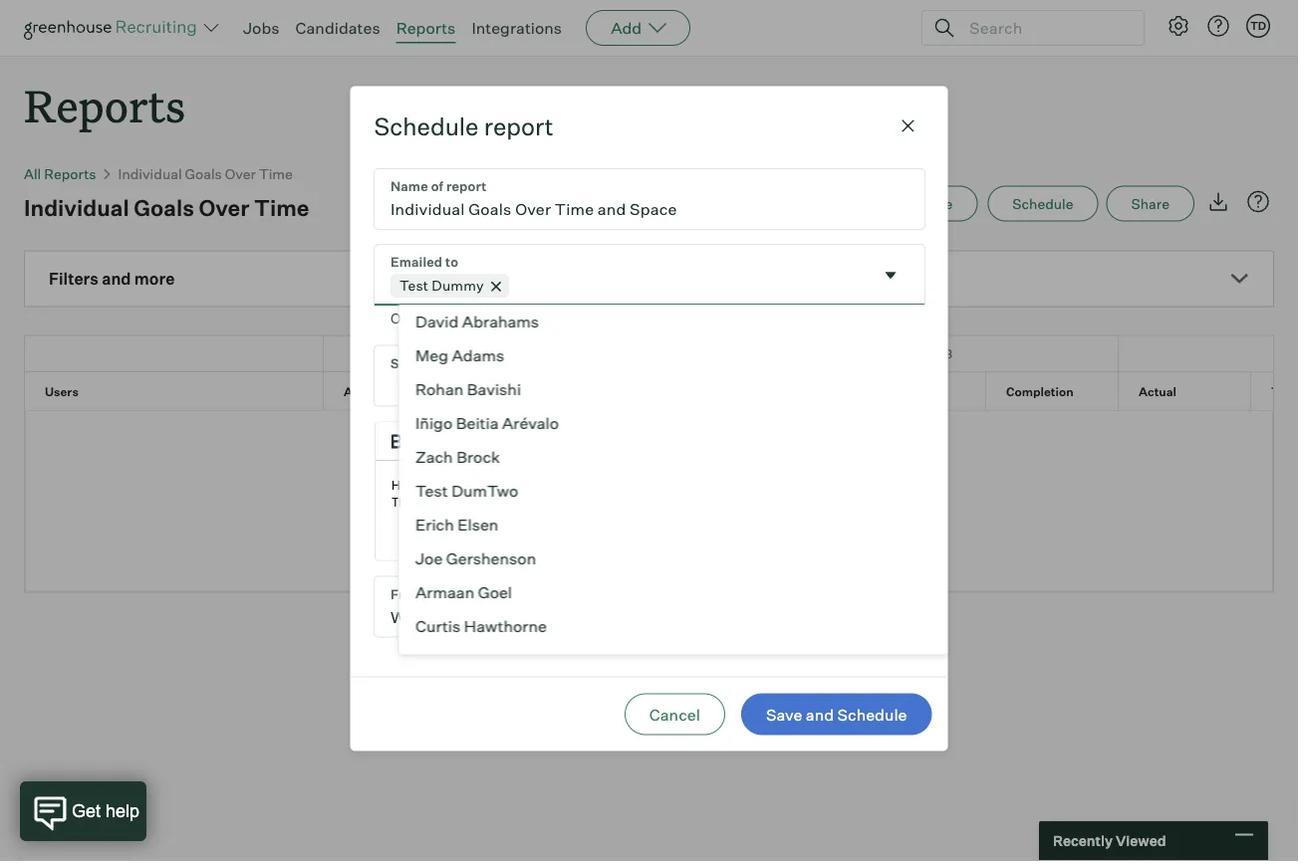 Task type: describe. For each thing, give the bounding box(es) containing it.
greenhouse recruiting image
[[24, 16, 203, 40]]

1 vertical spatial individual goals over time
[[24, 194, 309, 221]]

with
[[466, 309, 496, 327]]

report inside the toggle flyout field
[[791, 309, 834, 327]]

hawthorne
[[464, 617, 546, 637]]

necessary
[[525, 309, 595, 327]]

2 the from the left
[[740, 309, 763, 327]]

share button
[[1106, 186, 1195, 222]]

2 vertical spatial schedule
[[837, 705, 907, 725]]

zach brock option
[[399, 440, 947, 474]]

jobs
[[243, 18, 279, 38]]

meg adams
[[415, 346, 504, 366]]

and for filters
[[102, 269, 131, 289]]

share
[[1131, 195, 1170, 212]]

td
[[1250, 19, 1266, 32]]

meg adams option
[[399, 339, 947, 373]]

lang
[[465, 651, 503, 670]]

column header up targe
[[1119, 336, 1298, 371]]

row containing 07/12/2023
[[25, 336, 1298, 371]]

schedule for schedule report
[[374, 111, 479, 141]]

save and schedule button
[[741, 694, 932, 736]]

save for save
[[921, 195, 953, 212]]

0 vertical spatial reports
[[396, 18, 456, 38]]

zach brock
[[415, 447, 500, 467]]

rohan bavishi option
[[399, 373, 947, 406]]

users
[[425, 309, 463, 327]]

all reports
[[24, 165, 96, 183]]

filters
[[49, 269, 98, 289]]

grid containing 07/12/2023
[[25, 336, 1298, 410]]

recently
[[1053, 833, 1113, 850]]

meg
[[415, 346, 448, 366]]

1 vertical spatial reports
[[24, 76, 185, 135]]

1 the from the left
[[499, 309, 522, 327]]

cancel
[[649, 705, 700, 725]]

save and schedule this report to revisit it! element
[[896, 186, 988, 222]]

targe
[[1271, 384, 1298, 399]]

dumtwo
[[451, 481, 518, 501]]

curtis
[[415, 617, 460, 637]]

1 actual from the left
[[344, 384, 382, 399]]

target
[[476, 384, 515, 399]]

test for test dumtwo
[[415, 481, 448, 501]]

individual goals over time link
[[118, 165, 293, 183]]

on day(s)
[[374, 675, 437, 691]]

schedule button
[[988, 186, 1098, 222]]

reports link
[[396, 18, 456, 38]]

integrations
[[472, 18, 562, 38]]

zach
[[415, 447, 452, 467]]

arévalo
[[502, 413, 559, 433]]

test dumtwo
[[415, 481, 518, 501]]

2 vertical spatial reports
[[44, 165, 96, 183]]

save for save and schedule
[[766, 705, 802, 725]]

full
[[766, 309, 787, 327]]

completion
[[1006, 384, 1074, 399]]

on
[[374, 675, 392, 691]]

add button
[[586, 10, 691, 46]]

1 vertical spatial individual
[[24, 194, 129, 221]]

schedule report
[[374, 111, 554, 141]]

toggle flyout image
[[880, 265, 900, 285]]

all
[[24, 165, 41, 183]]

permissions
[[599, 309, 683, 327]]

test dummy
[[399, 276, 483, 294]]

0 vertical spatial goals
[[185, 165, 222, 183]]

dummy
[[431, 276, 483, 294]]

column header down more
[[25, 336, 324, 371]]

td button
[[1246, 14, 1270, 38]]

viewed
[[1116, 833, 1166, 850]]

see
[[713, 309, 737, 327]]

recently viewed
[[1053, 833, 1166, 850]]

test dumtwo option
[[399, 474, 947, 508]]

jobs link
[[243, 18, 279, 38]]

only users with the necessary permissions will see the full report
[[390, 309, 834, 327]]

and for save
[[806, 705, 834, 725]]

all reports link
[[24, 165, 96, 183]]



Task type: locate. For each thing, give the bounding box(es) containing it.
0 vertical spatial save
[[921, 195, 953, 212]]

0 horizontal spatial save
[[766, 705, 802, 725]]

filters and more
[[49, 269, 175, 289]]

test down zach in the left of the page
[[415, 481, 448, 501]]

users
[[45, 384, 79, 399]]

1 horizontal spatial report
[[791, 309, 834, 327]]

brock
[[456, 447, 500, 467]]

rohan
[[415, 380, 463, 399]]

0 vertical spatial individual
[[118, 165, 182, 183]]

list box
[[398, 305, 948, 862]]

1 horizontal spatial and
[[806, 705, 834, 725]]

gershenson
[[446, 549, 536, 569]]

row up rohan bavishi option
[[25, 336, 1298, 371]]

report down integrations link
[[484, 111, 554, 141]]

2 actual from the left
[[1139, 384, 1177, 399]]

row
[[25, 336, 1298, 371], [25, 372, 1298, 409]]

1 horizontal spatial actual
[[1139, 384, 1177, 399]]

the right with
[[499, 309, 522, 327]]

1 vertical spatial time
[[254, 194, 309, 221]]

2 toolbar from the left
[[615, 422, 726, 461]]

3 toolbar from the left
[[726, 422, 803, 461]]

column header up the zach brock option at the bottom of page
[[589, 372, 721, 409]]

justin lang option
[[399, 644, 947, 677]]

iñigo
[[415, 413, 452, 433]]

1 vertical spatial row
[[25, 372, 1298, 409]]

joe
[[415, 549, 442, 569]]

row containing users
[[25, 372, 1298, 409]]

and inside button
[[806, 705, 834, 725]]

None field
[[374, 245, 924, 330], [374, 577, 649, 637], [374, 577, 649, 637]]

1 row from the top
[[25, 336, 1298, 371]]

individual
[[118, 165, 182, 183], [24, 194, 129, 221]]

2 horizontal spatial schedule
[[1013, 195, 1074, 212]]

toolbar
[[375, 422, 615, 461], [615, 422, 726, 461], [726, 422, 803, 461], [803, 422, 879, 461]]

curtis hawthorne
[[415, 617, 546, 637]]

1 vertical spatial schedule
[[1013, 195, 1074, 212]]

0 horizontal spatial schedule
[[374, 111, 479, 141]]

row up the zach brock option at the bottom of page
[[25, 372, 1298, 409]]

test up only
[[399, 276, 428, 294]]

cancel button
[[625, 694, 725, 736]]

1 horizontal spatial schedule
[[837, 705, 907, 725]]

configure image
[[1167, 14, 1191, 38]]

reports right candidates link
[[396, 18, 456, 38]]

more
[[134, 269, 175, 289]]

None text field
[[374, 169, 924, 229], [374, 346, 924, 405], [374, 169, 924, 229], [374, 346, 924, 405]]

1 vertical spatial save
[[766, 705, 802, 725]]

candidates
[[295, 18, 380, 38]]

0 vertical spatial report
[[484, 111, 554, 141]]

report right full
[[791, 309, 834, 327]]

0 horizontal spatial and
[[102, 269, 131, 289]]

goals
[[185, 165, 222, 183], [134, 194, 194, 221]]

schedule for schedule
[[1013, 195, 1074, 212]]

07/13/2023
[[887, 346, 952, 361]]

individual goals over time
[[118, 165, 293, 183], [24, 194, 309, 221]]

only
[[390, 309, 422, 327]]

td button
[[1242, 10, 1274, 42]]

none field the toggle flyout
[[374, 245, 924, 330]]

test inside the toggle flyout field
[[399, 276, 428, 294]]

Search text field
[[964, 13, 1126, 42]]

day(s)
[[395, 675, 437, 691]]

curtis hawthorne option
[[399, 610, 947, 644]]

david abrahams option
[[399, 305, 947, 339]]

1 vertical spatial goals
[[134, 194, 194, 221]]

1 vertical spatial over
[[199, 194, 249, 221]]

armaan
[[415, 583, 474, 603]]

bavishi
[[467, 380, 521, 399]]

save inside 'button'
[[921, 195, 953, 212]]

candidates link
[[295, 18, 380, 38]]

report
[[484, 111, 554, 141], [791, 309, 834, 327]]

group
[[375, 422, 923, 461]]

1 vertical spatial and
[[806, 705, 834, 725]]

joe gershenson option
[[399, 542, 947, 576]]

reports
[[396, 18, 456, 38], [24, 76, 185, 135], [44, 165, 96, 183]]

iñigo beitia arévalo
[[415, 413, 559, 433]]

0 vertical spatial row
[[25, 336, 1298, 371]]

reports down greenhouse recruiting image
[[24, 76, 185, 135]]

the left full
[[740, 309, 763, 327]]

save and schedule
[[766, 705, 907, 725]]

goel
[[477, 583, 512, 603]]

the
[[499, 309, 522, 327], [740, 309, 763, 327]]

justin
[[415, 651, 461, 670]]

save
[[921, 195, 953, 212], [766, 705, 802, 725]]

abrahams
[[462, 312, 539, 332]]

integrations link
[[472, 18, 562, 38]]

david abrahams
[[415, 312, 539, 332]]

column header down full
[[721, 372, 854, 409]]

1 toolbar from the left
[[375, 422, 615, 461]]

justin lang
[[415, 651, 503, 670]]

iñigo beitia arévalo option
[[399, 406, 947, 440]]

1 horizontal spatial save
[[921, 195, 953, 212]]

0 vertical spatial test
[[399, 276, 428, 294]]

0 vertical spatial individual goals over time
[[118, 165, 293, 183]]

test inside option
[[415, 481, 448, 501]]

0 vertical spatial schedule
[[374, 111, 479, 141]]

schedule
[[374, 111, 479, 141], [1013, 195, 1074, 212], [837, 705, 907, 725]]

test for test dummy
[[399, 276, 428, 294]]

erich elsen option
[[399, 508, 947, 542]]

0 vertical spatial and
[[102, 269, 131, 289]]

1 vertical spatial test
[[415, 481, 448, 501]]

beitia
[[456, 413, 498, 433]]

2 row from the top
[[25, 372, 1298, 409]]

close modal icon image
[[896, 114, 920, 138]]

1 horizontal spatial the
[[740, 309, 763, 327]]

grid
[[25, 336, 1298, 410]]

will
[[686, 309, 709, 327]]

david
[[415, 312, 458, 332]]

erich
[[415, 515, 454, 535]]

0 vertical spatial over
[[225, 165, 256, 183]]

07/12/2023
[[489, 346, 555, 361]]

time
[[259, 165, 293, 183], [254, 194, 309, 221]]

1 vertical spatial report
[[791, 309, 834, 327]]

rohan bavishi
[[415, 380, 521, 399]]

add
[[611, 18, 642, 38]]

0 horizontal spatial the
[[499, 309, 522, 327]]

0 horizontal spatial actual
[[344, 384, 382, 399]]

test
[[399, 276, 428, 294], [415, 481, 448, 501]]

armaan goel option
[[399, 576, 947, 610]]

adams
[[451, 346, 504, 366]]

save inside button
[[766, 705, 802, 725]]

faq image
[[1246, 190, 1270, 214]]

0 vertical spatial time
[[259, 165, 293, 183]]

erich elsen
[[415, 515, 498, 535]]

none field containing test dummy
[[374, 245, 924, 330]]

download image
[[1207, 190, 1230, 214]]

elsen
[[457, 515, 498, 535]]

save button
[[896, 186, 978, 222]]

reports right all
[[44, 165, 96, 183]]

list box containing david abrahams
[[398, 305, 948, 862]]

over
[[225, 165, 256, 183], [199, 194, 249, 221]]

actual
[[344, 384, 382, 399], [1139, 384, 1177, 399]]

and
[[102, 269, 131, 289], [806, 705, 834, 725]]

individual down all reports at left top
[[24, 194, 129, 221]]

armaan goel
[[415, 583, 512, 603]]

4 toolbar from the left
[[803, 422, 879, 461]]

column header
[[25, 336, 324, 371], [1119, 336, 1298, 371], [589, 372, 721, 409], [721, 372, 854, 409]]

individual right the all reports link
[[118, 165, 182, 183]]

0 horizontal spatial report
[[484, 111, 554, 141]]

joe gershenson
[[415, 549, 536, 569]]



Task type: vqa. For each thing, say whether or not it's contained in the screenshot.
the Individual to the top
yes



